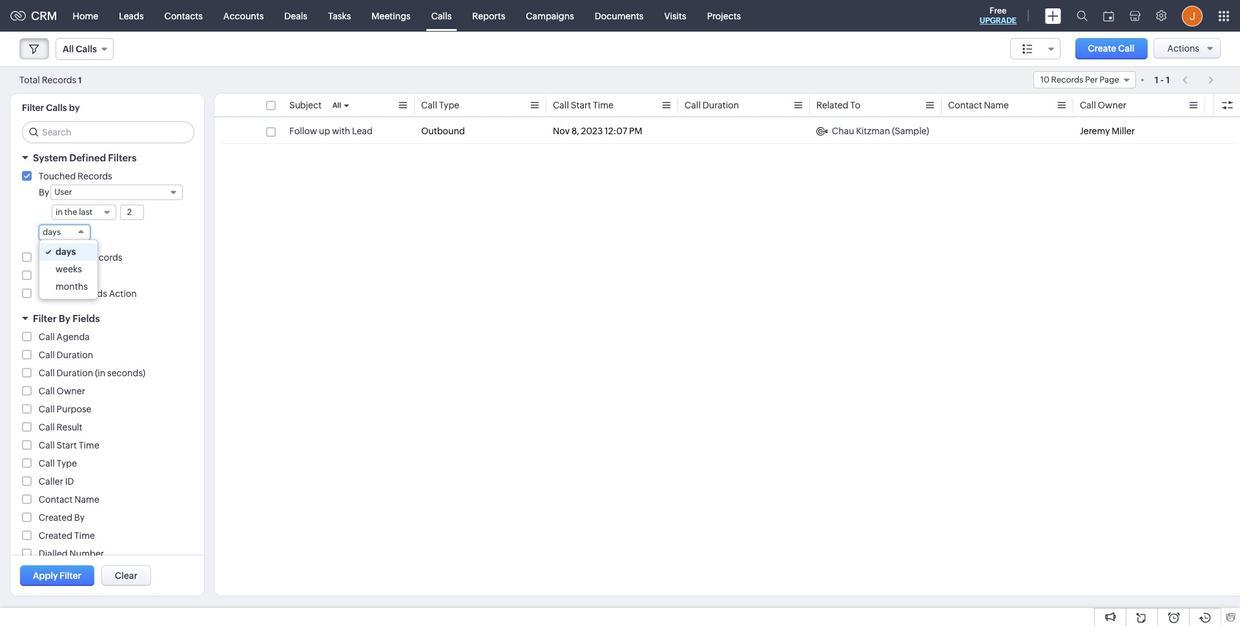 Task type: describe. For each thing, give the bounding box(es) containing it.
call purpose
[[39, 404, 91, 415]]

up
[[319, 126, 330, 136]]

id
[[65, 477, 74, 487]]

untouched
[[39, 253, 86, 263]]

follow up with lead link
[[289, 125, 373, 138]]

1 horizontal spatial contact
[[948, 100, 982, 110]]

months option
[[39, 278, 97, 296]]

1 horizontal spatial 1
[[1155, 75, 1159, 85]]

crm
[[31, 9, 57, 23]]

touched records
[[39, 171, 112, 181]]

contacts
[[164, 11, 203, 21]]

12:07
[[605, 126, 627, 136]]

visits
[[664, 11, 686, 21]]

call result
[[39, 422, 82, 433]]

(sample)
[[892, 126, 929, 136]]

create
[[1088, 43, 1116, 54]]

days option
[[39, 243, 97, 261]]

apply filter
[[33, 571, 81, 581]]

tasks link
[[318, 0, 361, 31]]

by for filter
[[59, 313, 70, 324]]

8,
[[571, 126, 579, 136]]

0 horizontal spatial by
[[39, 187, 49, 198]]

projects link
[[697, 0, 751, 31]]

nov
[[553, 126, 570, 136]]

1 horizontal spatial call duration
[[685, 100, 739, 110]]

all
[[332, 101, 341, 109]]

1 vertical spatial name
[[74, 495, 99, 505]]

follow up with lead
[[289, 126, 373, 136]]

days inside field
[[43, 227, 61, 237]]

jeremy miller
[[1080, 126, 1135, 136]]

2 vertical spatial time
[[74, 531, 95, 541]]

filter calls by
[[22, 103, 80, 113]]

lead
[[352, 126, 373, 136]]

outbound
[[421, 126, 465, 136]]

campaigns link
[[516, 0, 584, 31]]

1 vertical spatial type
[[57, 459, 77, 469]]

kitzman
[[856, 126, 890, 136]]

related records action
[[39, 289, 137, 299]]

with
[[332, 126, 350, 136]]

0 horizontal spatial action
[[71, 271, 99, 281]]

home link
[[62, 0, 109, 31]]

fields
[[72, 313, 100, 324]]

meetings
[[372, 11, 411, 21]]

filter for filter calls by
[[22, 103, 44, 113]]

1 horizontal spatial call type
[[421, 100, 459, 110]]

chau kitzman (sample)
[[832, 126, 929, 136]]

accounts link
[[213, 0, 274, 31]]

miller
[[1112, 126, 1135, 136]]

actions
[[1167, 43, 1199, 54]]

caller
[[39, 477, 63, 487]]

records for related
[[72, 289, 107, 299]]

follow
[[289, 126, 317, 136]]

weeks option
[[39, 261, 97, 278]]

system defined filters button
[[10, 147, 204, 169]]

projects
[[707, 11, 741, 21]]

1 vertical spatial time
[[79, 440, 99, 451]]

apply filter button
[[20, 566, 94, 586]]

1 - 1
[[1155, 75, 1170, 85]]

calls link
[[421, 0, 462, 31]]

list box containing days
[[39, 240, 97, 299]]

0 vertical spatial call start time
[[553, 100, 614, 110]]

nov 8, 2023 12:07 pm
[[553, 126, 642, 136]]

0 horizontal spatial call start time
[[39, 440, 99, 451]]

related for related records action
[[39, 289, 71, 299]]

contacts link
[[154, 0, 213, 31]]

create call
[[1088, 43, 1134, 54]]

0 vertical spatial duration
[[703, 100, 739, 110]]

deals link
[[274, 0, 318, 31]]

leads link
[[109, 0, 154, 31]]

-
[[1161, 75, 1164, 85]]

created time
[[39, 531, 95, 541]]

months
[[56, 282, 88, 292]]

filter inside button
[[60, 571, 81, 581]]

caller id
[[39, 477, 74, 487]]

clear
[[115, 571, 137, 581]]

related to
[[816, 100, 860, 110]]

tasks
[[328, 11, 351, 21]]

2 vertical spatial duration
[[57, 368, 93, 378]]

1 horizontal spatial contact name
[[948, 100, 1009, 110]]

subject
[[289, 100, 322, 110]]

created for created time
[[39, 531, 72, 541]]

1 horizontal spatial owner
[[1098, 100, 1126, 110]]

crm link
[[10, 9, 57, 23]]

dialled number
[[39, 549, 104, 559]]



Task type: locate. For each thing, give the bounding box(es) containing it.
time down result
[[79, 440, 99, 451]]

1 left "-"
[[1155, 75, 1159, 85]]

records for total
[[42, 75, 76, 85]]

1
[[1155, 75, 1159, 85], [1166, 75, 1170, 85], [78, 75, 82, 85]]

1 horizontal spatial by
[[59, 313, 70, 324]]

documents link
[[584, 0, 654, 31]]

name
[[984, 100, 1009, 110], [74, 495, 99, 505]]

0 vertical spatial related
[[816, 100, 848, 110]]

call
[[1118, 43, 1134, 54], [421, 100, 437, 110], [553, 100, 569, 110], [685, 100, 701, 110], [1080, 100, 1096, 110], [39, 332, 55, 342], [39, 350, 55, 360], [39, 368, 55, 378], [39, 386, 55, 397], [39, 404, 55, 415], [39, 422, 55, 433], [39, 440, 55, 451], [39, 459, 55, 469]]

1 vertical spatial call duration
[[39, 350, 93, 360]]

related
[[816, 100, 848, 110], [39, 289, 71, 299]]

2 horizontal spatial 1
[[1166, 75, 1170, 85]]

1 horizontal spatial calls
[[431, 11, 452, 21]]

0 vertical spatial filter
[[22, 103, 44, 113]]

action up filter by fields dropdown button
[[109, 289, 137, 299]]

campaigns
[[526, 11, 574, 21]]

visits link
[[654, 0, 697, 31]]

1 vertical spatial call owner
[[39, 386, 85, 397]]

0 vertical spatial start
[[571, 100, 591, 110]]

filter
[[22, 103, 44, 113], [33, 313, 57, 324], [60, 571, 81, 581]]

0 vertical spatial time
[[593, 100, 614, 110]]

free upgrade
[[980, 6, 1017, 25]]

call owner up call purpose
[[39, 386, 85, 397]]

1 vertical spatial related
[[39, 289, 71, 299]]

meetings link
[[361, 0, 421, 31]]

owner
[[1098, 100, 1126, 110], [57, 386, 85, 397]]

0 horizontal spatial contact name
[[39, 495, 99, 505]]

1 vertical spatial created
[[39, 531, 72, 541]]

0 horizontal spatial calls
[[46, 103, 67, 113]]

days field
[[39, 225, 90, 240]]

chau kitzman (sample) link
[[816, 125, 929, 138]]

records up related records action
[[88, 253, 122, 263]]

duration
[[703, 100, 739, 110], [57, 350, 93, 360], [57, 368, 93, 378]]

call duration
[[685, 100, 739, 110], [39, 350, 93, 360]]

2 vertical spatial by
[[74, 513, 85, 523]]

0 vertical spatial created
[[39, 513, 72, 523]]

days up weeks in the top of the page
[[56, 247, 76, 257]]

contact
[[948, 100, 982, 110], [39, 495, 73, 505]]

0 vertical spatial contact
[[948, 100, 982, 110]]

by
[[69, 103, 80, 113]]

1 for total records 1
[[78, 75, 82, 85]]

1 vertical spatial call start time
[[39, 440, 99, 451]]

upgrade
[[980, 16, 1017, 25]]

1 horizontal spatial related
[[816, 100, 848, 110]]

0 vertical spatial call owner
[[1080, 100, 1126, 110]]

0 vertical spatial by
[[39, 187, 49, 198]]

0 horizontal spatial related
[[39, 289, 71, 299]]

2 created from the top
[[39, 531, 72, 541]]

0 vertical spatial days
[[43, 227, 61, 237]]

1 vertical spatial contact
[[39, 495, 73, 505]]

time up number
[[74, 531, 95, 541]]

result
[[57, 422, 82, 433]]

jeremy
[[1080, 126, 1110, 136]]

start
[[571, 100, 591, 110], [57, 440, 77, 451]]

related left to
[[816, 100, 848, 110]]

1 right "-"
[[1166, 75, 1170, 85]]

call owner up jeremy miller
[[1080, 100, 1126, 110]]

1 created from the top
[[39, 513, 72, 523]]

1 vertical spatial action
[[109, 289, 137, 299]]

related for related to
[[816, 100, 848, 110]]

0 horizontal spatial call type
[[39, 459, 77, 469]]

pm
[[629, 126, 642, 136]]

leads
[[119, 11, 144, 21]]

1 horizontal spatial type
[[439, 100, 459, 110]]

create call button
[[1075, 38, 1147, 59]]

1 vertical spatial owner
[[57, 386, 85, 397]]

None text field
[[121, 205, 143, 220]]

0 horizontal spatial name
[[74, 495, 99, 505]]

0 horizontal spatial owner
[[57, 386, 85, 397]]

0 vertical spatial action
[[71, 271, 99, 281]]

0 vertical spatial contact name
[[948, 100, 1009, 110]]

call owner
[[1080, 100, 1126, 110], [39, 386, 85, 397]]

related down record at the left of page
[[39, 289, 71, 299]]

1 vertical spatial days
[[56, 247, 76, 257]]

documents
[[595, 11, 644, 21]]

call type up caller id
[[39, 459, 77, 469]]

(in
[[95, 368, 105, 378]]

list box
[[39, 240, 97, 299]]

2 horizontal spatial by
[[74, 513, 85, 523]]

1 for 1 - 1
[[1166, 75, 1170, 85]]

untouched records
[[39, 253, 122, 263]]

filter inside dropdown button
[[33, 313, 57, 324]]

records for touched
[[78, 171, 112, 181]]

0 horizontal spatial call duration
[[39, 350, 93, 360]]

0 horizontal spatial type
[[57, 459, 77, 469]]

call inside button
[[1118, 43, 1134, 54]]

records
[[42, 75, 76, 85], [78, 171, 112, 181], [88, 253, 122, 263], [72, 289, 107, 299]]

1 horizontal spatial call start time
[[553, 100, 614, 110]]

0 horizontal spatial 1
[[78, 75, 82, 85]]

navigation
[[1176, 70, 1221, 89]]

days up days option
[[43, 227, 61, 237]]

created for created by
[[39, 513, 72, 523]]

home
[[73, 11, 98, 21]]

record
[[39, 271, 69, 281]]

filter by fields
[[33, 313, 100, 324]]

by up "call agenda"
[[59, 313, 70, 324]]

dialled
[[39, 549, 68, 559]]

0 horizontal spatial call owner
[[39, 386, 85, 397]]

touched
[[39, 171, 76, 181]]

1 horizontal spatial name
[[984, 100, 1009, 110]]

1 horizontal spatial action
[[109, 289, 137, 299]]

filter down the total
[[22, 103, 44, 113]]

owner up purpose
[[57, 386, 85, 397]]

created up created time
[[39, 513, 72, 523]]

calls left by
[[46, 103, 67, 113]]

number
[[69, 549, 104, 559]]

by down touched
[[39, 187, 49, 198]]

0 vertical spatial call type
[[421, 100, 459, 110]]

record action
[[39, 271, 99, 281]]

created by
[[39, 513, 85, 523]]

1 vertical spatial filter
[[33, 313, 57, 324]]

1 horizontal spatial call owner
[[1080, 100, 1126, 110]]

type up outbound on the top left of the page
[[439, 100, 459, 110]]

system
[[33, 152, 67, 163]]

call start time down result
[[39, 440, 99, 451]]

type up id
[[57, 459, 77, 469]]

free
[[990, 6, 1007, 16]]

1 horizontal spatial start
[[571, 100, 591, 110]]

time
[[593, 100, 614, 110], [79, 440, 99, 451], [74, 531, 95, 541]]

start down result
[[57, 440, 77, 451]]

0 horizontal spatial start
[[57, 440, 77, 451]]

1 vertical spatial call type
[[39, 459, 77, 469]]

total records 1
[[19, 75, 82, 85]]

0 vertical spatial calls
[[431, 11, 452, 21]]

accounts
[[223, 11, 264, 21]]

created
[[39, 513, 72, 523], [39, 531, 72, 541]]

2 vertical spatial filter
[[60, 571, 81, 581]]

created up "dialled"
[[39, 531, 72, 541]]

by for created
[[74, 513, 85, 523]]

0 vertical spatial type
[[439, 100, 459, 110]]

records for untouched
[[88, 253, 122, 263]]

1 vertical spatial contact name
[[39, 495, 99, 505]]

1 vertical spatial calls
[[46, 103, 67, 113]]

reports
[[472, 11, 505, 21]]

records down the defined
[[78, 171, 112, 181]]

purpose
[[57, 404, 91, 415]]

call duration (in seconds)
[[39, 368, 145, 378]]

agenda
[[57, 332, 90, 342]]

0 vertical spatial name
[[984, 100, 1009, 110]]

filter by fields button
[[10, 307, 204, 330]]

action up months
[[71, 271, 99, 281]]

1 vertical spatial duration
[[57, 350, 93, 360]]

start up 8,
[[571, 100, 591, 110]]

call start time up 8,
[[553, 100, 614, 110]]

contact name
[[948, 100, 1009, 110], [39, 495, 99, 505]]

owner up jeremy miller
[[1098, 100, 1126, 110]]

records up filter calls by
[[42, 75, 76, 85]]

days inside option
[[56, 247, 76, 257]]

time up nov 8, 2023 12:07 pm
[[593, 100, 614, 110]]

records up fields
[[72, 289, 107, 299]]

call type up outbound on the top left of the page
[[421, 100, 459, 110]]

filters
[[108, 152, 136, 163]]

defined
[[69, 152, 106, 163]]

deals
[[284, 11, 307, 21]]

1 vertical spatial by
[[59, 313, 70, 324]]

0 horizontal spatial contact
[[39, 495, 73, 505]]

call agenda
[[39, 332, 90, 342]]

1 up by
[[78, 75, 82, 85]]

0 vertical spatial call duration
[[685, 100, 739, 110]]

calls left 'reports'
[[431, 11, 452, 21]]

by up created time
[[74, 513, 85, 523]]

seconds)
[[107, 368, 145, 378]]

filter down dialled number
[[60, 571, 81, 581]]

apply
[[33, 571, 58, 581]]

1 vertical spatial start
[[57, 440, 77, 451]]

Search text field
[[23, 122, 194, 143]]

type
[[439, 100, 459, 110], [57, 459, 77, 469]]

weeks
[[56, 264, 82, 274]]

reports link
[[462, 0, 516, 31]]

filter up "call agenda"
[[33, 313, 57, 324]]

chau
[[832, 126, 854, 136]]

by
[[39, 187, 49, 198], [59, 313, 70, 324], [74, 513, 85, 523]]

action
[[71, 271, 99, 281], [109, 289, 137, 299]]

0 vertical spatial owner
[[1098, 100, 1126, 110]]

1 inside total records 1
[[78, 75, 82, 85]]

by inside filter by fields dropdown button
[[59, 313, 70, 324]]

2023
[[581, 126, 603, 136]]

total
[[19, 75, 40, 85]]

to
[[850, 100, 860, 110]]

filter for filter by fields
[[33, 313, 57, 324]]



Task type: vqa. For each thing, say whether or not it's contained in the screenshot.
1st Country from the right
no



